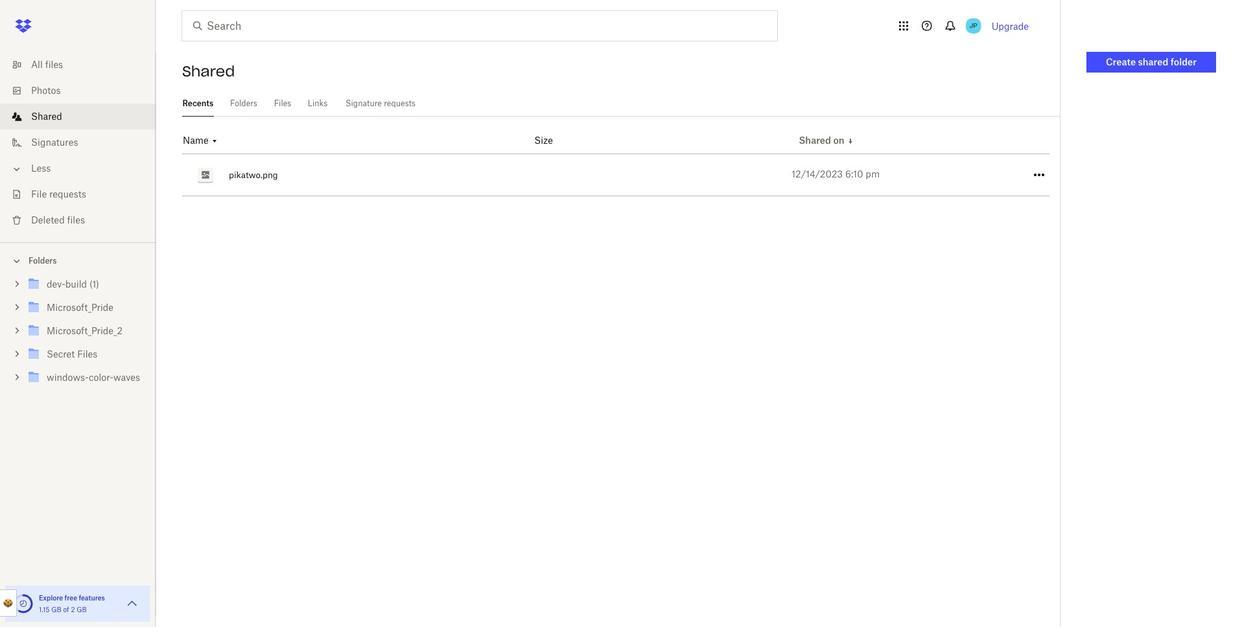 Task type: describe. For each thing, give the bounding box(es) containing it.
list containing all files
[[0, 44, 156, 243]]

waves
[[113, 372, 140, 383]]

photos link
[[10, 78, 156, 104]]

windows-color-waves link
[[26, 370, 145, 387]]

size button
[[535, 135, 553, 146]]

folders button
[[0, 251, 156, 270]]

1.15
[[39, 606, 50, 614]]

features
[[79, 595, 105, 603]]

links link
[[307, 91, 328, 115]]

secret files link
[[26, 346, 145, 364]]

pm
[[866, 168, 880, 179]]

1 horizontal spatial shared
[[182, 62, 235, 80]]

2 gb from the left
[[77, 606, 87, 614]]

dev-
[[47, 279, 65, 290]]

Search in folder "Dropbox" text field
[[207, 18, 751, 34]]

on
[[834, 135, 845, 146]]

files for deleted files
[[67, 215, 85, 226]]

1 gb from the left
[[51, 606, 61, 614]]

jp button
[[964, 16, 984, 36]]

all
[[31, 59, 43, 70]]

deleted files
[[31, 215, 85, 226]]

signatures link
[[10, 130, 156, 156]]

of
[[63, 606, 69, 614]]

size
[[535, 135, 553, 146]]

secret files
[[47, 349, 98, 360]]

12/14/2023
[[792, 168, 843, 179]]

dropbox image
[[10, 13, 36, 39]]

12/14/2023 6:10 pm
[[792, 168, 880, 179]]

tab list containing recents
[[182, 91, 1061, 117]]

file requests link
[[10, 182, 156, 208]]

recents
[[183, 99, 214, 108]]

shared on button
[[799, 135, 855, 147]]

pikatwo.png image
[[193, 162, 219, 188]]

photos
[[31, 85, 61, 96]]

0 vertical spatial files
[[274, 99, 292, 108]]

template stateless image
[[211, 137, 218, 145]]

name
[[183, 135, 209, 146]]

6:10
[[846, 168, 864, 179]]

deleted files link
[[10, 208, 156, 234]]

microsoft_pride_2
[[47, 326, 123, 337]]

less
[[31, 163, 51, 174]]

jp
[[970, 21, 978, 30]]

folder
[[1171, 56, 1197, 67]]

signature requests link
[[344, 91, 418, 115]]

pikatwo.png
[[229, 170, 278, 180]]

shared
[[1139, 56, 1169, 67]]

files for all files
[[45, 59, 63, 70]]

1 horizontal spatial folders
[[230, 99, 257, 108]]

more actions image
[[1032, 167, 1048, 183]]

microsoft_pride
[[47, 302, 114, 313]]

free
[[65, 595, 77, 603]]



Task type: vqa. For each thing, say whether or not it's contained in the screenshot.
the topmost sample file.pdf image
no



Task type: locate. For each thing, give the bounding box(es) containing it.
(1)
[[89, 279, 99, 290]]

group containing dev-build (1)
[[0, 270, 156, 400]]

tab list
[[182, 91, 1061, 117]]

1 vertical spatial files
[[67, 215, 85, 226]]

1 vertical spatial files
[[77, 349, 98, 360]]

upgrade link
[[992, 20, 1029, 31]]

quota usage element
[[13, 594, 34, 615]]

1 vertical spatial shared
[[31, 111, 62, 122]]

dev-build (1)
[[47, 279, 99, 290]]

files down file requests link
[[67, 215, 85, 226]]

list
[[0, 44, 156, 243]]

shared left on in the right top of the page
[[799, 135, 832, 146]]

build
[[65, 279, 87, 290]]

requests inside list
[[49, 189, 86, 200]]

1 vertical spatial folders
[[29, 256, 57, 266]]

requests for file requests
[[49, 189, 86, 200]]

create shared folder button
[[1087, 52, 1217, 73]]

gb
[[51, 606, 61, 614], [77, 606, 87, 614]]

requests right signature
[[384, 99, 416, 108]]

gb left the "of"
[[51, 606, 61, 614]]

gb right 2 on the left of the page
[[77, 606, 87, 614]]

0 horizontal spatial files
[[45, 59, 63, 70]]

requests up deleted files
[[49, 189, 86, 200]]

folders inside button
[[29, 256, 57, 266]]

signature
[[346, 99, 382, 108]]

folders
[[230, 99, 257, 108], [29, 256, 57, 266]]

2 vertical spatial shared
[[799, 135, 832, 146]]

shared down photos
[[31, 111, 62, 122]]

links
[[308, 99, 328, 108]]

file
[[31, 189, 47, 200]]

0 horizontal spatial shared
[[31, 111, 62, 122]]

shared up recents link
[[182, 62, 235, 80]]

0 horizontal spatial requests
[[49, 189, 86, 200]]

0 vertical spatial shared
[[182, 62, 235, 80]]

files left links
[[274, 99, 292, 108]]

windows-
[[47, 372, 89, 383]]

1 horizontal spatial gb
[[77, 606, 87, 614]]

name button
[[183, 135, 218, 147]]

1 vertical spatial requests
[[49, 189, 86, 200]]

requests for signature requests
[[384, 99, 416, 108]]

0 vertical spatial folders
[[230, 99, 257, 108]]

all files
[[31, 59, 63, 70]]

1 horizontal spatial files
[[274, 99, 292, 108]]

explore
[[39, 595, 63, 603]]

signature requests
[[346, 99, 416, 108]]

0 horizontal spatial folders
[[29, 256, 57, 266]]

shared link
[[10, 104, 156, 130]]

microsoft_pride link
[[26, 300, 145, 317]]

2 horizontal spatial shared
[[799, 135, 832, 146]]

folders left files link
[[230, 99, 257, 108]]

template stateless image
[[847, 137, 855, 145]]

color-
[[89, 372, 113, 383]]

shared inside dropdown button
[[799, 135, 832, 146]]

less image
[[10, 163, 23, 176]]

1 horizontal spatial requests
[[384, 99, 416, 108]]

microsoft_pride_2 link
[[26, 323, 145, 341]]

shared on
[[799, 135, 845, 146]]

all files link
[[10, 52, 156, 78]]

files down microsoft_pride_2 link
[[77, 349, 98, 360]]

2
[[71, 606, 75, 614]]

files
[[274, 99, 292, 108], [77, 349, 98, 360]]

explore free features 1.15 gb of 2 gb
[[39, 595, 105, 614]]

shared
[[182, 62, 235, 80], [31, 111, 62, 122], [799, 135, 832, 146]]

0 horizontal spatial files
[[77, 349, 98, 360]]

0 vertical spatial requests
[[384, 99, 416, 108]]

windows-color-waves
[[47, 372, 140, 383]]

shared inside list item
[[31, 111, 62, 122]]

files inside group
[[77, 349, 98, 360]]

dev-build (1) link
[[26, 276, 145, 294]]

deleted
[[31, 215, 65, 226]]

files inside 'link'
[[67, 215, 85, 226]]

group
[[0, 270, 156, 400]]

shared list item
[[0, 104, 156, 130]]

secret
[[47, 349, 75, 360]]

folders link
[[229, 91, 258, 115]]

folders up dev-
[[29, 256, 57, 266]]

pikatwo.png button
[[193, 154, 531, 196]]

signatures
[[31, 137, 78, 148]]

0 vertical spatial files
[[45, 59, 63, 70]]

files
[[45, 59, 63, 70], [67, 215, 85, 226]]

0 horizontal spatial gb
[[51, 606, 61, 614]]

files right all
[[45, 59, 63, 70]]

create shared folder
[[1107, 56, 1197, 67]]

recents link
[[182, 91, 214, 115]]

1 horizontal spatial files
[[67, 215, 85, 226]]

create
[[1107, 56, 1136, 67]]

file requests
[[31, 189, 86, 200]]

files link
[[274, 91, 292, 115]]

requests
[[384, 99, 416, 108], [49, 189, 86, 200]]

upgrade
[[992, 20, 1029, 31]]



